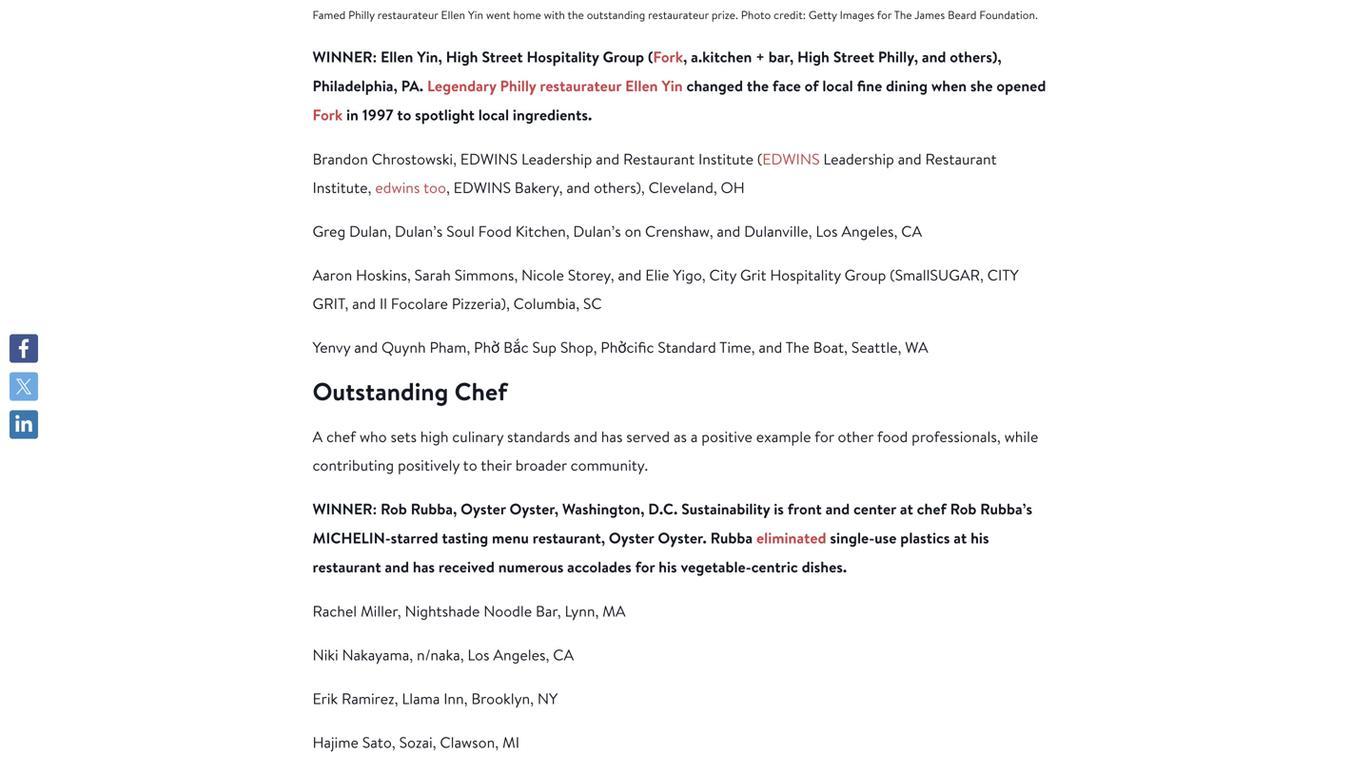 Task type: describe. For each thing, give the bounding box(es) containing it.
numerous
[[498, 557, 564, 578]]

ellen for famed
[[441, 7, 465, 22]]

, inside the , a.kitchen + bar, high street philly, and others), philadelphia, pa.
[[683, 46, 687, 67]]

a
[[313, 427, 323, 447]]

and inside winner: rob rubba, oyster oyster, washington, d.c. sustainability is front and center at chef rob rubba's michelin-starred tasting menu restaurant, oyster oyster. rubba
[[826, 499, 850, 520]]

philly for famed
[[348, 7, 375, 22]]

yin,
[[417, 46, 442, 67]]

credit:
[[774, 7, 806, 22]]

went
[[486, 7, 511, 22]]

others), inside the , a.kitchen + bar, high street philly, and others), philadelphia, pa.
[[950, 46, 1002, 67]]

community.
[[571, 455, 648, 475]]

center
[[854, 499, 897, 520]]

columbia,
[[514, 293, 580, 313]]

crenshaw,
[[645, 221, 713, 241]]

0 horizontal spatial ellen
[[381, 46, 413, 67]]

simmons,
[[455, 265, 518, 285]]

restaurant
[[313, 557, 381, 578]]

0 vertical spatial the
[[568, 7, 584, 22]]

soul
[[447, 221, 475, 241]]

brandon
[[313, 149, 368, 169]]

bar,
[[769, 46, 794, 67]]

1 vertical spatial the
[[786, 337, 810, 357]]

0 vertical spatial ca
[[902, 221, 922, 241]]

1 restaurant from the left
[[623, 149, 695, 169]]

1 high from the left
[[446, 46, 478, 67]]

and left il on the left top of the page
[[352, 293, 376, 313]]

1 vertical spatial ca
[[553, 645, 574, 665]]

0 vertical spatial angeles,
[[842, 221, 898, 241]]

for inside a chef who sets high culinary standards and has served as a positive example for other food professionals, while contributing positively to their broader community.
[[815, 427, 834, 447]]

of
[[805, 76, 819, 96]]

facebook f image
[[14, 339, 33, 358]]

shop,
[[560, 337, 597, 357]]

quynh
[[382, 337, 426, 357]]

niki
[[313, 645, 339, 665]]

1 dulan's from the left
[[395, 221, 443, 241]]

opened
[[997, 76, 1046, 96]]

oyster,
[[510, 499, 559, 520]]

brandon chrostowski, edwins leadership and restaurant institute ( edwins
[[313, 149, 820, 169]]

1 street from the left
[[482, 46, 523, 67]]

1 vertical spatial ,
[[446, 177, 450, 197]]

2 horizontal spatial for
[[877, 7, 892, 22]]

at inside winner: rob rubba, oyster oyster, washington, d.c. sustainability is front and center at chef rob rubba's michelin-starred tasting menu restaurant, oyster oyster. rubba
[[900, 499, 914, 520]]

a.kitchen
[[691, 46, 752, 67]]

yin for went
[[468, 7, 484, 22]]

vegetable-
[[681, 557, 752, 578]]

d.c.
[[648, 499, 678, 520]]

yenvy and quynh pham, phở bắc sup shop, phởcific standard time, and the boat, seattle, wa
[[313, 337, 929, 357]]

hajime
[[313, 733, 359, 753]]

llama
[[402, 689, 440, 709]]

0 vertical spatial fork link
[[653, 46, 683, 67]]

0 vertical spatial fork
[[653, 46, 683, 67]]

and down oh
[[717, 221, 741, 241]]

culinary
[[452, 427, 504, 447]]

and left elie at top left
[[618, 265, 642, 285]]

front
[[788, 499, 822, 520]]

positively
[[398, 455, 460, 475]]

storey,
[[568, 265, 615, 285]]

legendary philly restaurateur ellen yin changed the face of local fine dining when she opened fork in 1997 to spotlight local ingredients.
[[313, 76, 1046, 125]]

in
[[346, 105, 359, 125]]

high
[[421, 427, 449, 447]]

nicole
[[522, 265, 564, 285]]

1 rob from the left
[[381, 499, 407, 520]]

winner: rob rubba, oyster oyster, washington, d.c. sustainability is front and center at chef rob rubba's michelin-starred tasting menu restaurant, oyster oyster. rubba
[[313, 499, 1033, 549]]

at inside single-use plastics at his restaurant and has received numerous accolades for his vegetable-centric dishes.
[[954, 528, 967, 549]]

greg dulan, dulan's soul food kitchen, dulan's on crenshaw, and dulanville, los angeles, ca
[[313, 221, 922, 241]]

dulanville,
[[744, 221, 812, 241]]

0 vertical spatial hospitality
[[527, 46, 599, 67]]

outstanding
[[313, 375, 449, 409]]

0 horizontal spatial group
[[603, 46, 645, 67]]

brooklyn,
[[472, 689, 534, 709]]

erik ramirez, llama inn, brooklyn, ny
[[313, 689, 558, 709]]

ellen for legendary
[[625, 76, 658, 96]]

sets
[[391, 427, 417, 447]]

il
[[380, 293, 387, 313]]

changed
[[687, 76, 743, 96]]

restaurant inside leadership and restaurant institute,
[[926, 149, 997, 169]]

has inside single-use plastics at his restaurant and has received numerous accolades for his vegetable-centric dishes.
[[413, 557, 435, 578]]

foundation.
[[980, 7, 1038, 22]]

aaron
[[313, 265, 352, 285]]

sustainability
[[682, 499, 770, 520]]

with
[[544, 7, 565, 22]]

who
[[360, 427, 387, 447]]

2 horizontal spatial restaurateur
[[648, 7, 709, 22]]

(smallsugar,
[[890, 265, 984, 285]]

and right yenvy
[[354, 337, 378, 357]]

1 vertical spatial others),
[[594, 177, 645, 197]]

broader
[[516, 455, 567, 475]]

to inside a chef who sets high culinary standards and has served as a positive example for other food professionals, while contributing positively to their broader community.
[[463, 455, 478, 475]]

tasting
[[442, 528, 489, 549]]

oh
[[721, 177, 745, 197]]

example
[[757, 427, 812, 447]]

standard
[[658, 337, 717, 357]]

hospitality inside aaron hoskins, sarah simmons, nicole storey, and elie yigo, city grit hospitality group (smallsugar, city grit, and il focolare pizzeria), columbia, sc
[[770, 265, 841, 285]]

sozai,
[[399, 733, 436, 753]]

pham,
[[430, 337, 470, 357]]

professionals,
[[912, 427, 1001, 447]]

ingredients.
[[513, 105, 592, 125]]

inn,
[[444, 689, 468, 709]]

city
[[988, 265, 1019, 285]]

chrostowski,
[[372, 149, 457, 169]]

famed
[[313, 7, 346, 22]]

clawson,
[[440, 733, 499, 753]]

edwins up bakery,
[[461, 149, 518, 169]]

( for fork
[[648, 46, 653, 67]]

a chef who sets high culinary standards and has served as a positive example for other food professionals, while contributing positively to their broader community.
[[313, 427, 1039, 475]]

fine
[[857, 76, 883, 96]]

spotlight
[[415, 105, 475, 125]]

rachel miller, nightshade noodle bar, lynn, ma
[[313, 601, 626, 621]]

oyster.
[[658, 528, 707, 549]]

too
[[424, 177, 446, 197]]

she
[[971, 76, 993, 96]]

1 leadership from the left
[[522, 149, 592, 169]]

fork inside legendary philly restaurateur ellen yin changed the face of local fine dining when she opened fork in 1997 to spotlight local ingredients.
[[313, 105, 343, 125]]

1 vertical spatial oyster
[[609, 528, 654, 549]]

edwins too , edwins bakery, and others), cleveland, oh
[[375, 177, 745, 197]]

nakayama,
[[342, 645, 413, 665]]



Task type: vqa. For each thing, say whether or not it's contained in the screenshot.
'6:15'
no



Task type: locate. For each thing, give the bounding box(es) containing it.
0 vertical spatial group
[[603, 46, 645, 67]]

1 horizontal spatial (
[[758, 149, 763, 169]]

fork left in
[[313, 105, 343, 125]]

linkedin in image
[[14, 415, 33, 435]]

2 street from the left
[[834, 46, 875, 67]]

accolades
[[567, 557, 632, 578]]

his
[[971, 528, 990, 549], [659, 557, 677, 578]]

2 high from the left
[[798, 46, 830, 67]]

0 horizontal spatial hospitality
[[527, 46, 599, 67]]

1 horizontal spatial fork
[[653, 46, 683, 67]]

time,
[[720, 337, 755, 357]]

leadership
[[522, 149, 592, 169], [824, 149, 895, 169]]

1 horizontal spatial ,
[[683, 46, 687, 67]]

greg
[[313, 221, 346, 241]]

2 dulan's from the left
[[573, 221, 621, 241]]

1 horizontal spatial rob
[[951, 499, 977, 520]]

1 vertical spatial los
[[468, 645, 490, 665]]

winner: up philadelphia,
[[313, 46, 377, 67]]

0 vertical spatial has
[[601, 427, 623, 447]]

photo
[[741, 7, 771, 22]]

1 vertical spatial fork
[[313, 105, 343, 125]]

0 horizontal spatial angeles,
[[493, 645, 550, 665]]

1 horizontal spatial the
[[894, 7, 912, 22]]

2 leadership from the left
[[824, 149, 895, 169]]

his down oyster.
[[659, 557, 677, 578]]

1 vertical spatial his
[[659, 557, 677, 578]]

yenvy
[[313, 337, 351, 357]]

rachel
[[313, 601, 357, 621]]

served
[[627, 427, 670, 447]]

for
[[877, 7, 892, 22], [815, 427, 834, 447], [635, 557, 655, 578]]

0 horizontal spatial ca
[[553, 645, 574, 665]]

other
[[838, 427, 874, 447]]

city
[[710, 265, 737, 285]]

2 vertical spatial for
[[635, 557, 655, 578]]

and up when at the top right of page
[[922, 46, 947, 67]]

0 horizontal spatial street
[[482, 46, 523, 67]]

and inside the , a.kitchen + bar, high street philly, and others), philadelphia, pa.
[[922, 46, 947, 67]]

has inside a chef who sets high culinary standards and has served as a positive example for other food professionals, while contributing positively to their broader community.
[[601, 427, 623, 447]]

2 horizontal spatial ellen
[[625, 76, 658, 96]]

to inside legendary philly restaurateur ellen yin changed the face of local fine dining when she opened fork in 1997 to spotlight local ingredients.
[[397, 105, 412, 125]]

0 vertical spatial chef
[[326, 427, 356, 447]]

0 horizontal spatial fork link
[[313, 105, 343, 125]]

getty
[[809, 7, 837, 22]]

restaurateur inside legendary philly restaurateur ellen yin changed the face of local fine dining when she opened fork in 1997 to spotlight local ingredients.
[[540, 76, 622, 96]]

restaurateur left prize.
[[648, 7, 709, 22]]

0 horizontal spatial leadership
[[522, 149, 592, 169]]

legendary
[[427, 76, 497, 96]]

0 horizontal spatial has
[[413, 557, 435, 578]]

1 horizontal spatial ca
[[902, 221, 922, 241]]

1 horizontal spatial at
[[954, 528, 967, 549]]

chef inside winner: rob rubba, oyster oyster, washington, d.c. sustainability is front and center at chef rob rubba's michelin-starred tasting menu restaurant, oyster oyster. rubba
[[917, 499, 947, 520]]

0 vertical spatial others),
[[950, 46, 1002, 67]]

home
[[513, 7, 541, 22]]

dulan's left on
[[573, 221, 621, 241]]

1 horizontal spatial restaurateur
[[540, 76, 622, 96]]

2 rob from the left
[[951, 499, 977, 520]]

1 horizontal spatial for
[[815, 427, 834, 447]]

kitchen,
[[516, 221, 570, 241]]

prize.
[[712, 7, 739, 22]]

1 horizontal spatial oyster
[[609, 528, 654, 549]]

michelin-
[[313, 528, 391, 549]]

restaurateur up yin,
[[378, 7, 438, 22]]

edwins up "food"
[[454, 177, 511, 197]]

edwins link
[[763, 149, 820, 169]]

0 horizontal spatial for
[[635, 557, 655, 578]]

, a.kitchen + bar, high street philly, and others), philadelphia, pa.
[[313, 46, 1002, 96]]

for right accolades
[[635, 557, 655, 578]]

dishes.
[[802, 557, 847, 578]]

restaurant,
[[533, 528, 605, 549]]

the inside legendary philly restaurateur ellen yin changed the face of local fine dining when she opened fork in 1997 to spotlight local ingredients.
[[747, 76, 769, 96]]

high up of
[[798, 46, 830, 67]]

1 horizontal spatial to
[[463, 455, 478, 475]]

mi
[[503, 733, 520, 753]]

philadelphia,
[[313, 76, 398, 96]]

and inside a chef who sets high culinary standards and has served as a positive example for other food professionals, while contributing positively to their broader community.
[[574, 427, 598, 447]]

0 horizontal spatial fork
[[313, 105, 343, 125]]

los right n/naka,
[[468, 645, 490, 665]]

, left a.kitchen
[[683, 46, 687, 67]]

has
[[601, 427, 623, 447], [413, 557, 435, 578]]

yin left 'changed'
[[662, 76, 683, 96]]

to left their
[[463, 455, 478, 475]]

1 vertical spatial hospitality
[[770, 265, 841, 285]]

( right institute
[[758, 149, 763, 169]]

legendary philly restaurateur ellen yin link
[[427, 76, 683, 96]]

philly right famed
[[348, 7, 375, 22]]

0 horizontal spatial philly
[[348, 7, 375, 22]]

winner: up michelin-
[[313, 499, 377, 520]]

is
[[774, 499, 784, 520]]

restaurant down when at the top right of page
[[926, 149, 997, 169]]

rob up the starred
[[381, 499, 407, 520]]

outstanding
[[587, 7, 646, 22]]

winner: inside winner: rob rubba, oyster oyster, washington, d.c. sustainability is front and center at chef rob rubba's michelin-starred tasting menu restaurant, oyster oyster. rubba
[[313, 499, 377, 520]]

1 horizontal spatial group
[[845, 265, 887, 285]]

restaurateur
[[378, 7, 438, 22], [648, 7, 709, 22], [540, 76, 622, 96]]

others), up she
[[950, 46, 1002, 67]]

0 horizontal spatial rob
[[381, 499, 407, 520]]

and down dining
[[898, 149, 922, 169]]

sc
[[583, 293, 602, 313]]

eliminated link
[[757, 528, 827, 549]]

ca down the bar,
[[553, 645, 574, 665]]

chef up plastics
[[917, 499, 947, 520]]

yigo,
[[673, 265, 706, 285]]

high
[[446, 46, 478, 67], [798, 46, 830, 67]]

and down brandon chrostowski, edwins leadership and restaurant institute ( edwins
[[567, 177, 590, 197]]

1 horizontal spatial high
[[798, 46, 830, 67]]

group inside aaron hoskins, sarah simmons, nicole storey, and elie yigo, city grit hospitality group (smallsugar, city grit, and il focolare pizzeria), columbia, sc
[[845, 265, 887, 285]]

their
[[481, 455, 512, 475]]

fork link left in
[[313, 105, 343, 125]]

has down the starred
[[413, 557, 435, 578]]

0 vertical spatial for
[[877, 7, 892, 22]]

restaurateur up the ingredients.
[[540, 76, 622, 96]]

hajime sato, sozai, clawson, mi
[[313, 733, 520, 753]]

boat,
[[813, 337, 848, 357]]

fork link down famed philly restaurateur ellen yin went home with the outstanding restaurateur prize. photo credit: getty images for the james beard foundation.
[[653, 46, 683, 67]]

focolare
[[391, 293, 448, 313]]

ca up (smallsugar,
[[902, 221, 922, 241]]

and right the time,
[[759, 337, 783, 357]]

dulan,
[[349, 221, 391, 241]]

0 vertical spatial local
[[823, 76, 854, 96]]

hospitality down dulanville,
[[770, 265, 841, 285]]

0 vertical spatial his
[[971, 528, 990, 549]]

1 horizontal spatial ellen
[[441, 7, 465, 22]]

0 horizontal spatial (
[[648, 46, 653, 67]]

for left other
[[815, 427, 834, 447]]

sato,
[[362, 733, 396, 753]]

1 horizontal spatial los
[[816, 221, 838, 241]]

to right the 1997
[[397, 105, 412, 125]]

ellen inside legendary philly restaurateur ellen yin changed the face of local fine dining when she opened fork in 1997 to spotlight local ingredients.
[[625, 76, 658, 96]]

1 horizontal spatial local
[[823, 76, 854, 96]]

standards
[[507, 427, 570, 447]]

1 vertical spatial local
[[479, 105, 509, 125]]

and up edwins too , edwins bakery, and others), cleveland, oh
[[596, 149, 620, 169]]

plastics
[[901, 528, 950, 549]]

the right the with on the top left
[[568, 7, 584, 22]]

winner: for winner: ellen yin, high street hospitality group ( fork
[[313, 46, 377, 67]]

for inside single-use plastics at his restaurant and has received numerous accolades for his vegetable-centric dishes.
[[635, 557, 655, 578]]

nightshade
[[405, 601, 480, 621]]

2 winner: from the top
[[313, 499, 377, 520]]

philly inside legendary philly restaurateur ellen yin changed the face of local fine dining when she opened fork in 1997 to spotlight local ingredients.
[[500, 76, 536, 96]]

1 horizontal spatial the
[[747, 76, 769, 96]]

( for edwins
[[758, 149, 763, 169]]

1 horizontal spatial chef
[[917, 499, 947, 520]]

seattle,
[[852, 337, 902, 357]]

and inside single-use plastics at his restaurant and has received numerous accolades for his vegetable-centric dishes.
[[385, 557, 409, 578]]

1 winner: from the top
[[313, 46, 377, 67]]

yin left went on the left of the page
[[468, 7, 484, 22]]

1 vertical spatial the
[[747, 76, 769, 96]]

1 vertical spatial has
[[413, 557, 435, 578]]

restaurateur for changed
[[540, 76, 622, 96]]

oyster up tasting
[[461, 499, 506, 520]]

local right of
[[823, 76, 854, 96]]

leadership inside leadership and restaurant institute,
[[824, 149, 895, 169]]

oyster down washington,
[[609, 528, 654, 549]]

hospitality
[[527, 46, 599, 67], [770, 265, 841, 285]]

leadership and restaurant institute,
[[313, 149, 997, 197]]

1 horizontal spatial philly
[[500, 76, 536, 96]]

2 restaurant from the left
[[926, 149, 997, 169]]

ellen left 'changed'
[[625, 76, 658, 96]]

0 horizontal spatial yin
[[468, 7, 484, 22]]

cleveland,
[[649, 177, 717, 197]]

1 horizontal spatial angeles,
[[842, 221, 898, 241]]

, down chrostowski, in the left top of the page
[[446, 177, 450, 197]]

philly down the winner: ellen yin, high street hospitality group ( fork
[[500, 76, 536, 96]]

washington,
[[562, 499, 645, 520]]

0 horizontal spatial dulan's
[[395, 221, 443, 241]]

and inside leadership and restaurant institute,
[[898, 149, 922, 169]]

0 horizontal spatial the
[[786, 337, 810, 357]]

0 horizontal spatial local
[[479, 105, 509, 125]]

street up fine
[[834, 46, 875, 67]]

0 vertical spatial los
[[816, 221, 838, 241]]

ellen left yin,
[[381, 46, 413, 67]]

wa
[[905, 337, 929, 357]]

rubba's
[[981, 499, 1033, 520]]

los right dulanville,
[[816, 221, 838, 241]]

1 vertical spatial group
[[845, 265, 887, 285]]

others), up "greg dulan, dulan's soul food kitchen, dulan's on crenshaw, and dulanville, los angeles, ca"
[[594, 177, 645, 197]]

while
[[1005, 427, 1039, 447]]

1 vertical spatial for
[[815, 427, 834, 447]]

the left face
[[747, 76, 769, 96]]

the left the boat,
[[786, 337, 810, 357]]

has up community.
[[601, 427, 623, 447]]

ellen left went on the left of the page
[[441, 7, 465, 22]]

and down the starred
[[385, 557, 409, 578]]

0 vertical spatial ,
[[683, 46, 687, 67]]

edwins too link
[[375, 177, 446, 197]]

and up community.
[[574, 427, 598, 447]]

1 vertical spatial to
[[463, 455, 478, 475]]

rob left rubba's
[[951, 499, 977, 520]]

0 horizontal spatial his
[[659, 557, 677, 578]]

leadership up edwins too , edwins bakery, and others), cleveland, oh
[[522, 149, 592, 169]]

at right center at the right bottom
[[900, 499, 914, 520]]

1 horizontal spatial yin
[[662, 76, 683, 96]]

1 vertical spatial angeles,
[[493, 645, 550, 665]]

the left james
[[894, 7, 912, 22]]

local down legendary
[[479, 105, 509, 125]]

yin
[[468, 7, 484, 22], [662, 76, 683, 96]]

angeles, up (smallsugar,
[[842, 221, 898, 241]]

for right the images
[[877, 7, 892, 22]]

angeles, down noodle
[[493, 645, 550, 665]]

high up legendary
[[446, 46, 478, 67]]

(
[[648, 46, 653, 67], [758, 149, 763, 169]]

0 horizontal spatial to
[[397, 105, 412, 125]]

0 horizontal spatial the
[[568, 7, 584, 22]]

0 vertical spatial at
[[900, 499, 914, 520]]

local
[[823, 76, 854, 96], [479, 105, 509, 125]]

winner: for winner: rob rubba, oyster oyster, washington, d.c. sustainability is front and center at chef rob rubba's michelin-starred tasting menu restaurant, oyster oyster. rubba
[[313, 499, 377, 520]]

1 horizontal spatial dulan's
[[573, 221, 621, 241]]

( down famed philly restaurateur ellen yin went home with the outstanding restaurateur prize. photo credit: getty images for the james beard foundation.
[[648, 46, 653, 67]]

1 horizontal spatial restaurant
[[926, 149, 997, 169]]

0 vertical spatial oyster
[[461, 499, 506, 520]]

grit
[[741, 265, 767, 285]]

dulan's left soul
[[395, 221, 443, 241]]

ma
[[603, 601, 626, 621]]

images
[[840, 7, 875, 22]]

noodle
[[484, 601, 532, 621]]

0 horizontal spatial chef
[[326, 427, 356, 447]]

aaron hoskins, sarah simmons, nicole storey, and elie yigo, city grit hospitality group (smallsugar, city grit, and il focolare pizzeria), columbia, sc
[[313, 265, 1019, 313]]

1 horizontal spatial others),
[[950, 46, 1002, 67]]

0 horizontal spatial restaurant
[[623, 149, 695, 169]]

group left (smallsugar,
[[845, 265, 887, 285]]

1 vertical spatial philly
[[500, 76, 536, 96]]

1997
[[362, 105, 394, 125]]

bakery,
[[515, 177, 563, 197]]

0 vertical spatial to
[[397, 105, 412, 125]]

0 vertical spatial winner:
[[313, 46, 377, 67]]

outstanding chef
[[313, 375, 508, 409]]

group down the 'outstanding'
[[603, 46, 645, 67]]

philly for legendary
[[500, 76, 536, 96]]

ellen
[[441, 7, 465, 22], [381, 46, 413, 67], [625, 76, 658, 96]]

fork
[[653, 46, 683, 67], [313, 105, 343, 125]]

leadership right 'edwins' link
[[824, 149, 895, 169]]

when
[[932, 76, 967, 96]]

eliminated
[[757, 528, 827, 549]]

chef right a
[[326, 427, 356, 447]]

winner:
[[313, 46, 377, 67], [313, 499, 377, 520]]

at right plastics
[[954, 528, 967, 549]]

street down went on the left of the page
[[482, 46, 523, 67]]

1 vertical spatial (
[[758, 149, 763, 169]]

high inside the , a.kitchen + bar, high street philly, and others), philadelphia, pa.
[[798, 46, 830, 67]]

1 horizontal spatial fork link
[[653, 46, 683, 67]]

1 horizontal spatial street
[[834, 46, 875, 67]]

restaurant up cleveland,
[[623, 149, 695, 169]]

0 vertical spatial yin
[[468, 7, 484, 22]]

elie
[[646, 265, 670, 285]]

yin for changed
[[662, 76, 683, 96]]

0 vertical spatial the
[[894, 7, 912, 22]]

0 horizontal spatial at
[[900, 499, 914, 520]]

1 horizontal spatial his
[[971, 528, 990, 549]]

0 horizontal spatial others),
[[594, 177, 645, 197]]

angeles,
[[842, 221, 898, 241], [493, 645, 550, 665]]

restaurateur for went
[[378, 7, 438, 22]]

yin inside legendary philly restaurateur ellen yin changed the face of local fine dining when she opened fork in 1997 to spotlight local ingredients.
[[662, 76, 683, 96]]

positive
[[702, 427, 753, 447]]

beard
[[948, 7, 977, 22]]

1 horizontal spatial has
[[601, 427, 623, 447]]

0 vertical spatial ellen
[[441, 7, 465, 22]]

on
[[625, 221, 642, 241]]

0 horizontal spatial ,
[[446, 177, 450, 197]]

his down rubba's
[[971, 528, 990, 549]]

edwins right institute
[[763, 149, 820, 169]]

hospitality up legendary philly restaurateur ellen yin link at the left top
[[527, 46, 599, 67]]

dining
[[886, 76, 928, 96]]

2 vertical spatial ellen
[[625, 76, 658, 96]]

1 vertical spatial at
[[954, 528, 967, 549]]

chef inside a chef who sets high culinary standards and has served as a positive example for other food professionals, while contributing positively to their broader community.
[[326, 427, 356, 447]]

miller,
[[361, 601, 401, 621]]

1 vertical spatial ellen
[[381, 46, 413, 67]]

and up 'single-'
[[826, 499, 850, 520]]

edwins
[[461, 149, 518, 169], [763, 149, 820, 169], [454, 177, 511, 197]]

street inside the , a.kitchen + bar, high street philly, and others), philadelphia, pa.
[[834, 46, 875, 67]]

0 vertical spatial philly
[[348, 7, 375, 22]]

1 vertical spatial fork link
[[313, 105, 343, 125]]

grit,
[[313, 293, 349, 313]]

fork down famed philly restaurateur ellen yin went home with the outstanding restaurateur prize. photo credit: getty images for the james beard foundation.
[[653, 46, 683, 67]]

philly
[[348, 7, 375, 22], [500, 76, 536, 96]]

los
[[816, 221, 838, 241], [468, 645, 490, 665]]



